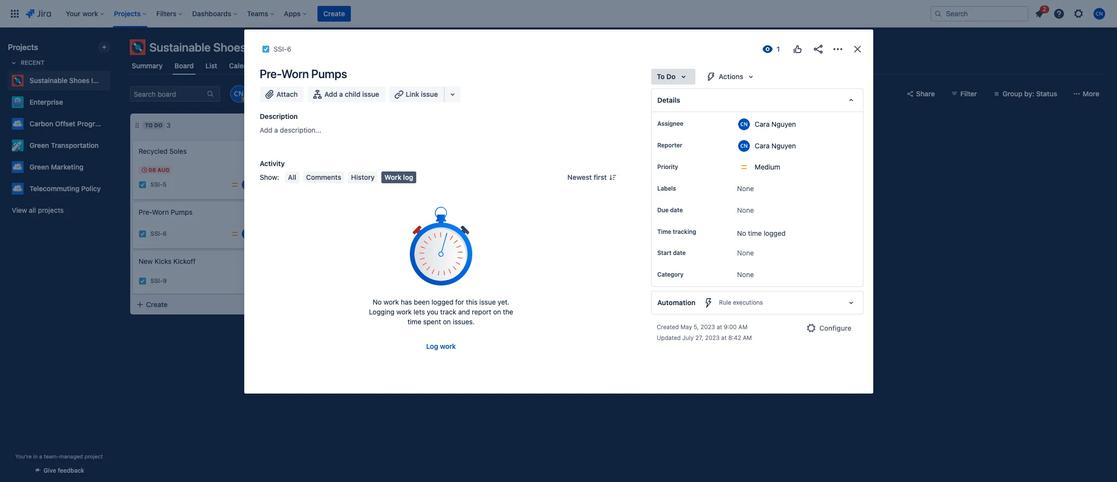 Task type: describe. For each thing, give the bounding box(es) containing it.
link web pages and more image
[[447, 89, 459, 100]]

none for category
[[738, 271, 754, 279]]

ssi- inside pre-worn pumps dialog
[[274, 45, 287, 53]]

list link
[[204, 57, 219, 75]]

you're in a team-managed project
[[15, 453, 103, 460]]

9
[[163, 278, 167, 285]]

0 horizontal spatial issue
[[362, 90, 379, 98]]

0 vertical spatial ssi-6 link
[[274, 43, 292, 55]]

logging
[[369, 308, 395, 316]]

pages link
[[340, 57, 364, 75]]

1 vertical spatial create
[[146, 300, 168, 309]]

configure
[[820, 324, 852, 333]]

1 vertical spatial pumps
[[171, 208, 193, 216]]

27,
[[696, 335, 704, 342]]

3
[[167, 121, 171, 129]]

new kicks kickoff
[[139, 257, 196, 266]]

to do 3
[[145, 121, 171, 129]]

1 vertical spatial at
[[722, 335, 727, 342]]

0 horizontal spatial sustainable shoes initiative
[[30, 76, 119, 85]]

1 vertical spatial create button
[[130, 296, 263, 314]]

view
[[12, 206, 27, 214]]

forms link
[[308, 57, 332, 75]]

1 horizontal spatial time
[[748, 229, 762, 238]]

0 horizontal spatial pre-worn pumps
[[139, 208, 193, 216]]

logged inside no work has been logged for this issue yet. logging work lets you track and report on the time spent on issues.
[[432, 298, 454, 306]]

0 vertical spatial 2023
[[701, 324, 716, 331]]

attach button
[[260, 87, 304, 102]]

list
[[206, 61, 217, 70]]

1 vertical spatial tariq douglas image
[[242, 179, 254, 191]]

aug
[[157, 167, 170, 173]]

research
[[277, 147, 307, 155]]

you're
[[15, 453, 32, 460]]

ssi-6 for top ssi-6 link
[[274, 45, 292, 53]]

progress
[[291, 122, 322, 128]]

child
[[345, 90, 361, 98]]

timeline link
[[268, 57, 300, 75]]

create button inside primary 'element'
[[318, 6, 351, 21]]

team-
[[44, 453, 59, 460]]

give
[[44, 467, 56, 475]]

project
[[85, 453, 103, 460]]

log work
[[426, 342, 456, 351]]

time
[[658, 228, 672, 236]]

sustainable
[[309, 147, 345, 155]]

enterprise
[[30, 98, 63, 106]]

new
[[139, 257, 153, 266]]

2 vertical spatial medium image
[[245, 277, 253, 285]]

0 vertical spatial am
[[739, 324, 748, 331]]

0 horizontal spatial initiative
[[91, 76, 119, 85]]

1 horizontal spatial issue
[[421, 90, 438, 98]]

priority
[[658, 163, 679, 171]]

do for to do
[[667, 72, 676, 81]]

pre- inside dialog
[[260, 67, 282, 81]]

in
[[33, 453, 38, 460]]

for inside "research sustainable shoe options for employees"
[[303, 157, 312, 165]]

pre-worn pumps dialog
[[244, 30, 874, 394]]

8:42
[[729, 335, 742, 342]]

date for due date
[[670, 207, 683, 214]]

you
[[427, 308, 439, 316]]

priority pin to top. only you can see pinned fields. image
[[681, 163, 688, 171]]

activity
[[260, 159, 285, 168]]

all
[[29, 206, 36, 214]]

tracking
[[673, 228, 697, 236]]

options
[[277, 157, 301, 165]]

board
[[175, 61, 194, 70]]

assignee pin to top. only you can see pinned fields. image
[[686, 120, 694, 128]]

2 none from the top
[[738, 206, 754, 214]]

due date
[[658, 207, 683, 214]]

managed
[[59, 453, 83, 460]]

medium image for ssi-6
[[231, 230, 239, 238]]

search image
[[935, 10, 943, 17]]

task image for ssi-9
[[139, 277, 147, 285]]

labels pin to top. only you can see pinned fields. image
[[678, 185, 686, 193]]

0 vertical spatial sustainable
[[149, 40, 211, 54]]

2 cara from the top
[[755, 141, 770, 150]]

Search board text field
[[131, 87, 206, 101]]

0 vertical spatial at
[[717, 324, 723, 331]]

close image
[[852, 43, 864, 55]]

green marketing
[[30, 163, 84, 171]]

1 vertical spatial 2023
[[705, 335, 720, 342]]

primary element
[[6, 0, 931, 27]]

0 horizontal spatial worn
[[152, 208, 169, 216]]

carbon
[[30, 119, 53, 128]]

ssi-5 link
[[150, 181, 167, 189]]

report
[[472, 308, 492, 316]]

0 vertical spatial tariq douglas image
[[244, 86, 260, 102]]

carbon offset program
[[30, 119, 105, 128]]

08 august 2023 image
[[141, 166, 149, 174]]

kicks
[[155, 257, 172, 266]]

do for to do 3
[[154, 122, 163, 128]]

telecommuting policy link
[[8, 179, 106, 199]]

may
[[681, 324, 692, 331]]

1 vertical spatial ssi-6 link
[[150, 230, 167, 238]]

ssi- right task image
[[150, 230, 163, 238]]

newest first image
[[609, 174, 617, 181]]

rule
[[720, 299, 732, 307]]

to do button
[[651, 69, 696, 85]]

telecommuting
[[30, 184, 80, 193]]

1 vertical spatial am
[[743, 335, 752, 342]]

recycled
[[139, 147, 168, 155]]

calendar link
[[227, 57, 260, 75]]

ssi- down kicks
[[150, 278, 163, 285]]

transportation
[[51, 141, 99, 149]]

created may 5, 2023 at 9:00 am updated july 27, 2023 at 8:42 am
[[657, 324, 752, 342]]

been
[[414, 298, 430, 306]]

log work button
[[421, 339, 462, 355]]

ssi-9 link
[[150, 277, 167, 285]]

start
[[658, 249, 672, 257]]

recent
[[21, 59, 45, 66]]

green marketing link
[[8, 157, 106, 177]]

kickoff
[[173, 257, 196, 266]]

give feedback button
[[28, 463, 90, 479]]

a for description...
[[274, 126, 278, 134]]

menu bar inside pre-worn pumps dialog
[[283, 172, 418, 183]]

collapse recent projects image
[[8, 57, 20, 69]]

link
[[406, 90, 419, 98]]

no work has been logged for this issue yet. logging work lets you track and report on the time spent on issues.
[[369, 298, 513, 326]]

medium
[[755, 163, 781, 171]]

show:
[[260, 173, 279, 181]]

ssi- down 08 aug
[[150, 181, 163, 189]]

lets
[[414, 308, 425, 316]]

copy link to issue image
[[290, 45, 297, 53]]

labels
[[658, 185, 676, 192]]

none for start date
[[738, 249, 754, 257]]

first
[[594, 173, 607, 181]]

actions button
[[700, 69, 763, 85]]

Search field
[[931, 6, 1029, 21]]

link issue button
[[389, 87, 445, 102]]

08 august 2023 image
[[141, 166, 149, 174]]

link issue
[[406, 90, 438, 98]]

work for no
[[384, 298, 399, 306]]

description...
[[280, 126, 322, 134]]



Task type: locate. For each thing, give the bounding box(es) containing it.
details
[[658, 96, 681, 104]]

and
[[458, 308, 470, 316]]

all button
[[285, 172, 299, 183]]

to for to do
[[657, 72, 665, 81]]

work
[[384, 298, 399, 306], [397, 308, 412, 316], [440, 342, 456, 351]]

0 vertical spatial 6
[[287, 45, 292, 53]]

5
[[163, 181, 167, 189]]

task image for ssi-5
[[139, 181, 147, 189]]

1 vertical spatial nguyen
[[772, 141, 796, 150]]

pre-worn pumps
[[260, 67, 347, 81], [139, 208, 193, 216]]

0 horizontal spatial sustainable
[[30, 76, 68, 85]]

0 vertical spatial shoes
[[213, 40, 246, 54]]

initiative up timeline at the left of page
[[249, 40, 293, 54]]

on down track
[[443, 318, 451, 326]]

1 vertical spatial initiative
[[91, 76, 119, 85]]

cara nguyen image
[[231, 86, 247, 102], [242, 228, 254, 240]]

0 vertical spatial green
[[30, 141, 49, 149]]

0 vertical spatial pumps
[[311, 67, 347, 81]]

1 vertical spatial time
[[408, 318, 422, 326]]

0 horizontal spatial shoes
[[69, 76, 89, 85]]

pumps
[[311, 67, 347, 81], [171, 208, 193, 216]]

0 vertical spatial no
[[738, 229, 747, 238]]

cara up medium
[[755, 141, 770, 150]]

worn inside dialog
[[282, 67, 309, 81]]

1 vertical spatial date
[[673, 249, 686, 257]]

worn up attach
[[282, 67, 309, 81]]

to do
[[657, 72, 676, 81]]

summary
[[132, 61, 163, 70]]

shoes up enterprise link
[[69, 76, 89, 85]]

for down the 'research'
[[303, 157, 312, 165]]

on left the "the"
[[493, 308, 501, 316]]

comments
[[306, 173, 341, 181]]

date
[[670, 207, 683, 214], [673, 249, 686, 257]]

0 vertical spatial date
[[670, 207, 683, 214]]

ssi-6 link up timeline at the left of page
[[274, 43, 292, 55]]

1 vertical spatial to
[[145, 122, 153, 128]]

0 vertical spatial sustainable shoes initiative
[[149, 40, 293, 54]]

shoes inside sustainable shoes initiative link
[[69, 76, 89, 85]]

sustainable shoes initiative
[[149, 40, 293, 54], [30, 76, 119, 85]]

has
[[401, 298, 412, 306]]

1 horizontal spatial a
[[274, 126, 278, 134]]

0 horizontal spatial time
[[408, 318, 422, 326]]

issue right child
[[362, 90, 379, 98]]

no for time
[[738, 229, 747, 238]]

1 vertical spatial no
[[373, 298, 382, 306]]

log
[[403, 173, 413, 181]]

green for green marketing
[[30, 163, 49, 171]]

0 horizontal spatial for
[[303, 157, 312, 165]]

08 aug
[[149, 167, 170, 173]]

work for log
[[440, 342, 456, 351]]

1 horizontal spatial create button
[[318, 6, 351, 21]]

0 vertical spatial cara nguyen image
[[231, 86, 247, 102]]

am right 8:42
[[743, 335, 752, 342]]

1 vertical spatial pre-
[[139, 208, 152, 216]]

a left in
[[274, 126, 278, 134]]

1 horizontal spatial 6
[[287, 45, 292, 53]]

0 vertical spatial medium image
[[231, 181, 239, 189]]

pages
[[342, 61, 362, 70]]

work up 'logging'
[[384, 298, 399, 306]]

newest
[[568, 173, 592, 181]]

actions image
[[832, 43, 844, 55]]

a
[[339, 90, 343, 98], [274, 126, 278, 134], [39, 453, 42, 460]]

work down has
[[397, 308, 412, 316]]

to inside to do 3
[[145, 122, 153, 128]]

for up and on the bottom of the page
[[456, 298, 464, 306]]

0 vertical spatial task image
[[262, 45, 270, 53]]

0 horizontal spatial 6
[[163, 230, 167, 238]]

0 vertical spatial to
[[657, 72, 665, 81]]

initiative up program
[[91, 76, 119, 85]]

to left the 3
[[145, 122, 153, 128]]

log
[[426, 342, 438, 351]]

1 horizontal spatial add
[[325, 90, 338, 98]]

6 for the bottom ssi-6 link
[[163, 230, 167, 238]]

automation
[[658, 299, 696, 307]]

do inside to do 3
[[154, 122, 163, 128]]

projects
[[8, 43, 38, 52]]

history
[[351, 173, 375, 181]]

no
[[738, 229, 747, 238], [373, 298, 382, 306]]

1 horizontal spatial pumps
[[311, 67, 347, 81]]

sustainable shoes initiative link
[[8, 71, 119, 90]]

soles
[[169, 147, 187, 155]]

nguyen up medium
[[772, 141, 796, 150]]

pre-worn pumps inside dialog
[[260, 67, 347, 81]]

5,
[[694, 324, 699, 331]]

configure link
[[800, 321, 858, 337]]

a left child
[[339, 90, 343, 98]]

2 green from the top
[[30, 163, 49, 171]]

tariq douglas image left show:
[[242, 179, 254, 191]]

1 vertical spatial do
[[154, 122, 163, 128]]

1 nguyen from the top
[[772, 120, 796, 128]]

date for start date
[[673, 249, 686, 257]]

0 vertical spatial add
[[325, 90, 338, 98]]

do up details
[[667, 72, 676, 81]]

to for to do 3
[[145, 122, 153, 128]]

0 vertical spatial time
[[748, 229, 762, 238]]

0 vertical spatial nguyen
[[772, 120, 796, 128]]

pre- up add people image
[[260, 67, 282, 81]]

1 horizontal spatial initiative
[[249, 40, 293, 54]]

2 cara nguyen from the top
[[755, 141, 796, 150]]

task image left "ssi-9" link at the bottom left
[[139, 277, 147, 285]]

issue up report
[[480, 298, 496, 306]]

ssi-6 link right task image
[[150, 230, 167, 238]]

1 horizontal spatial to
[[657, 72, 665, 81]]

do inside "dropdown button"
[[667, 72, 676, 81]]

1 vertical spatial cara nguyen image
[[242, 228, 254, 240]]

tariq douglas image
[[244, 86, 260, 102], [242, 179, 254, 191]]

medium image for ssi-5
[[231, 181, 239, 189]]

0 vertical spatial pre-
[[260, 67, 282, 81]]

2023 right the '27,'
[[705, 335, 720, 342]]

1 horizontal spatial shoes
[[213, 40, 246, 54]]

2 horizontal spatial issue
[[480, 298, 496, 306]]

rule executions
[[720, 299, 763, 307]]

initiative
[[249, 40, 293, 54], [91, 76, 119, 85]]

worn down ssi-5 link
[[152, 208, 169, 216]]

none for labels
[[738, 184, 754, 193]]

1 horizontal spatial sustainable shoes initiative
[[149, 40, 293, 54]]

details element
[[651, 89, 864, 112]]

sustainable shoes initiative up list
[[149, 40, 293, 54]]

task image down 08 august 2023 icon
[[139, 181, 147, 189]]

date right the 'due'
[[670, 207, 683, 214]]

tab list
[[124, 57, 1112, 75]]

time
[[748, 229, 762, 238], [408, 318, 422, 326]]

ssi-6 right task image
[[150, 230, 167, 238]]

task image
[[139, 230, 147, 238]]

0 horizontal spatial pre-
[[139, 208, 152, 216]]

1 horizontal spatial for
[[456, 298, 464, 306]]

9:00
[[724, 324, 737, 331]]

1 vertical spatial on
[[443, 318, 451, 326]]

automation element
[[651, 291, 864, 315]]

green for green transportation
[[30, 141, 49, 149]]

6 up timeline at the left of page
[[287, 45, 292, 53]]

ssi-6 inside pre-worn pumps dialog
[[274, 45, 292, 53]]

green down carbon
[[30, 141, 49, 149]]

create
[[323, 9, 345, 17], [146, 300, 168, 309]]

work right log
[[440, 342, 456, 351]]

for inside no work has been logged for this issue yet. logging work lets you track and report on the time spent on issues.
[[456, 298, 464, 306]]

no for work
[[373, 298, 382, 306]]

attach
[[277, 90, 298, 98]]

newest first button
[[562, 172, 623, 183]]

add a child issue
[[325, 90, 379, 98]]

cara nguyen
[[755, 120, 796, 128], [755, 141, 796, 150]]

2023 right 5,
[[701, 324, 716, 331]]

1 vertical spatial sustainable shoes initiative
[[30, 76, 119, 85]]

add people image
[[266, 88, 277, 100]]

1 horizontal spatial worn
[[282, 67, 309, 81]]

logged
[[764, 229, 786, 238], [432, 298, 454, 306]]

view all projects link
[[8, 202, 110, 219]]

tab list containing board
[[124, 57, 1112, 75]]

sustainable shoes initiative up enterprise link
[[30, 76, 119, 85]]

policy
[[81, 184, 101, 193]]

1 vertical spatial add
[[260, 126, 273, 134]]

08
[[149, 167, 156, 173]]

task image up timeline link
[[262, 45, 270, 53]]

0 vertical spatial cara nguyen
[[755, 120, 796, 128]]

1 horizontal spatial no
[[738, 229, 747, 238]]

for
[[303, 157, 312, 165], [456, 298, 464, 306]]

green transportation link
[[8, 136, 106, 155]]

nguyen
[[772, 120, 796, 128], [772, 141, 796, 150]]

time inside no work has been logged for this issue yet. logging work lets you track and report on the time spent on issues.
[[408, 318, 422, 326]]

1 vertical spatial cara
[[755, 141, 770, 150]]

1 horizontal spatial ssi-6
[[274, 45, 292, 53]]

1 vertical spatial green
[[30, 163, 49, 171]]

green up telecommuting
[[30, 163, 49, 171]]

1 horizontal spatial pre-
[[260, 67, 282, 81]]

1 vertical spatial 6
[[163, 230, 167, 238]]

shoe
[[347, 147, 362, 155]]

program
[[77, 119, 105, 128]]

1 vertical spatial pre-worn pumps
[[139, 208, 193, 216]]

date right start
[[673, 249, 686, 257]]

menu bar
[[283, 172, 418, 183]]

6 right task image
[[163, 230, 167, 238]]

to inside the to do "dropdown button"
[[657, 72, 665, 81]]

created
[[657, 324, 679, 331]]

cara down details element
[[755, 120, 770, 128]]

do left the 3
[[154, 122, 163, 128]]

jira image
[[26, 8, 51, 19], [26, 8, 51, 19]]

no inside no work has been logged for this issue yet. logging work lets you track and report on the time spent on issues.
[[373, 298, 382, 306]]

offset
[[55, 119, 75, 128]]

newest first
[[568, 173, 607, 181]]

yet.
[[498, 298, 510, 306]]

forms
[[310, 61, 330, 70]]

shoes up calendar
[[213, 40, 246, 54]]

green transportation
[[30, 141, 99, 149]]

sustainable up board in the left of the page
[[149, 40, 211, 54]]

executions
[[733, 299, 763, 307]]

1 vertical spatial medium image
[[231, 230, 239, 238]]

0 vertical spatial on
[[493, 308, 501, 316]]

menu bar containing all
[[283, 172, 418, 183]]

1 horizontal spatial logged
[[764, 229, 786, 238]]

cara nguyen up medium
[[755, 141, 796, 150]]

ssi- left copy link to issue image
[[274, 45, 287, 53]]

add left child
[[325, 90, 338, 98]]

0 horizontal spatial ssi-6 link
[[150, 230, 167, 238]]

calendar
[[229, 61, 258, 70]]

1 vertical spatial a
[[274, 126, 278, 134]]

add inside button
[[325, 90, 338, 98]]

1 cara from the top
[[755, 120, 770, 128]]

2
[[1043, 5, 1047, 13]]

2 vertical spatial task image
[[139, 277, 147, 285]]

give feedback
[[44, 467, 84, 475]]

summary link
[[130, 57, 165, 75]]

a inside button
[[339, 90, 343, 98]]

1 horizontal spatial pre-worn pumps
[[260, 67, 347, 81]]

ssi-5
[[150, 181, 167, 189]]

ssi-6
[[274, 45, 292, 53], [150, 230, 167, 238]]

1 horizontal spatial on
[[493, 308, 501, 316]]

pre- up task image
[[139, 208, 152, 216]]

1 green from the top
[[30, 141, 49, 149]]

add for add a child issue
[[325, 90, 338, 98]]

0 horizontal spatial no
[[373, 298, 382, 306]]

a for child
[[339, 90, 343, 98]]

0 horizontal spatial to
[[145, 122, 153, 128]]

ssi-6 up timeline at the left of page
[[274, 45, 292, 53]]

1 horizontal spatial ssi-6 link
[[274, 43, 292, 55]]

1 none from the top
[[738, 184, 754, 193]]

0 horizontal spatial logged
[[432, 298, 454, 306]]

0 horizontal spatial pumps
[[171, 208, 193, 216]]

nguyen down details element
[[772, 120, 796, 128]]

pumps inside dialog
[[311, 67, 347, 81]]

add a child issue button
[[308, 87, 385, 102]]

projects
[[38, 206, 64, 214]]

create inside primary 'element'
[[323, 9, 345, 17]]

work log
[[385, 173, 413, 181]]

add for add a description...
[[260, 126, 273, 134]]

pre-worn pumps down 5 on the left
[[139, 208, 193, 216]]

medium image
[[231, 181, 239, 189], [231, 230, 239, 238], [245, 277, 253, 285]]

task image
[[262, 45, 270, 53], [139, 181, 147, 189], [139, 277, 147, 285]]

0 vertical spatial create
[[323, 9, 345, 17]]

0 horizontal spatial add
[[260, 126, 273, 134]]

at left "9:00"
[[717, 324, 723, 331]]

comments button
[[303, 172, 344, 183]]

1 horizontal spatial do
[[667, 72, 676, 81]]

tariq douglas image left add people image
[[244, 86, 260, 102]]

reporter
[[658, 142, 683, 149]]

ssi-6 for the bottom ssi-6 link
[[150, 230, 167, 238]]

issue
[[362, 90, 379, 98], [421, 90, 438, 98], [480, 298, 496, 306]]

all
[[288, 173, 296, 181]]

0 vertical spatial for
[[303, 157, 312, 165]]

3 none from the top
[[738, 249, 754, 257]]

telecommuting policy
[[30, 184, 101, 193]]

track
[[440, 308, 457, 316]]

2 vertical spatial a
[[39, 453, 42, 460]]

work inside button
[[440, 342, 456, 351]]

pre-worn pumps up attach
[[260, 67, 347, 81]]

vote options: no one has voted for this issue yet. image
[[792, 43, 804, 55]]

a right in
[[39, 453, 42, 460]]

updated
[[657, 335, 681, 342]]

cara nguyen down details element
[[755, 120, 796, 128]]

1 vertical spatial for
[[456, 298, 464, 306]]

0 vertical spatial cara
[[755, 120, 770, 128]]

1 vertical spatial logged
[[432, 298, 454, 306]]

sustainable up enterprise
[[30, 76, 68, 85]]

1 cara nguyen from the top
[[755, 120, 796, 128]]

to up details
[[657, 72, 665, 81]]

4 none from the top
[[738, 271, 754, 279]]

the
[[503, 308, 513, 316]]

0 vertical spatial ssi-6
[[274, 45, 292, 53]]

0 vertical spatial logged
[[764, 229, 786, 238]]

1 vertical spatial work
[[397, 308, 412, 316]]

1 vertical spatial ssi-6
[[150, 230, 167, 238]]

at left 8:42
[[722, 335, 727, 342]]

am right "9:00"
[[739, 324, 748, 331]]

issue inside no work has been logged for this issue yet. logging work lets you track and report on the time spent on issues.
[[480, 298, 496, 306]]

6 inside pre-worn pumps dialog
[[287, 45, 292, 53]]

carbon offset program link
[[8, 114, 106, 134]]

cara nguyen image
[[381, 210, 392, 222]]

1 vertical spatial cara nguyen
[[755, 141, 796, 150]]

1 horizontal spatial sustainable
[[149, 40, 211, 54]]

1 horizontal spatial create
[[323, 9, 345, 17]]

2 nguyen from the top
[[772, 141, 796, 150]]

create banner
[[0, 0, 1118, 28]]

2 horizontal spatial a
[[339, 90, 343, 98]]

0 horizontal spatial create
[[146, 300, 168, 309]]

share image
[[813, 43, 824, 55]]

0 vertical spatial create button
[[318, 6, 351, 21]]

issue right link on the top left of the page
[[421, 90, 438, 98]]

6 for top ssi-6 link
[[287, 45, 292, 53]]

add down description
[[260, 126, 273, 134]]

start date
[[658, 249, 686, 257]]

due
[[658, 207, 669, 214]]

green
[[30, 141, 49, 149], [30, 163, 49, 171]]

this
[[466, 298, 478, 306]]



Task type: vqa. For each thing, say whether or not it's contained in the screenshot.
6 corresponding to the right SSI-6 link
yes



